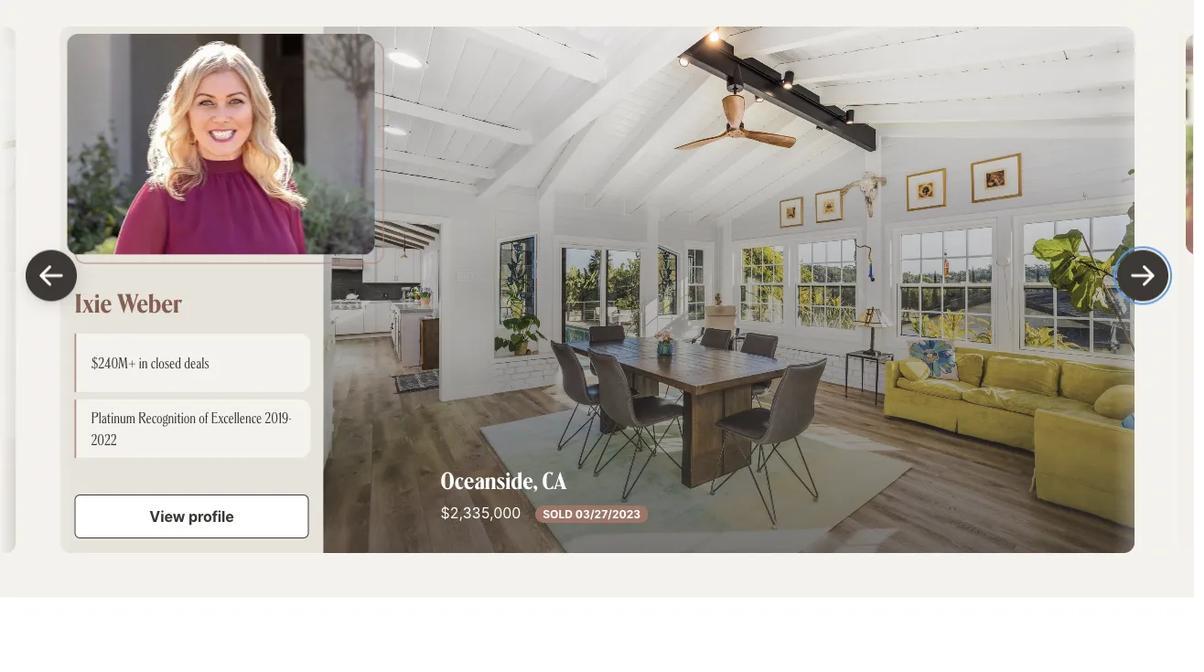 Task type: describe. For each thing, give the bounding box(es) containing it.
view profile button
[[75, 495, 309, 539]]

recognition
[[138, 409, 196, 428]]

03/27/2023
[[575, 508, 641, 521]]

ixie weber
[[75, 286, 182, 320]]

oceanside,
[[441, 465, 537, 495]]

excellence
[[211, 409, 262, 428]]

weber
[[117, 286, 182, 320]]

2019-
[[265, 409, 292, 428]]

sold
[[543, 508, 573, 521]]

view profile
[[149, 508, 234, 526]]

2022
[[91, 431, 117, 450]]

$240m+
[[91, 354, 136, 373]]

in
[[139, 354, 148, 373]]

oceanside, ca
[[441, 465, 567, 495]]



Task type: vqa. For each thing, say whether or not it's contained in the screenshot.
In
yes



Task type: locate. For each thing, give the bounding box(es) containing it.
closed
[[151, 354, 181, 373]]

platinum recognition of excellence 2019- 2022
[[91, 409, 292, 450]]

$240m+ in closed deals
[[91, 354, 209, 373]]

platinum
[[91, 409, 135, 428]]

next image
[[1121, 254, 1165, 298]]

ixie
[[75, 286, 112, 320]]

sold 03/27/2023
[[543, 508, 641, 521]]

ixie weber image
[[67, 34, 375, 255]]

deals
[[184, 354, 209, 373]]

profile
[[188, 508, 234, 526]]

ixie weber link
[[75, 286, 182, 320]]

previous image
[[29, 254, 73, 298]]

view
[[149, 508, 185, 526]]

ca
[[542, 465, 567, 495]]

of
[[199, 409, 208, 428]]

$2,335,000
[[441, 504, 521, 522]]



